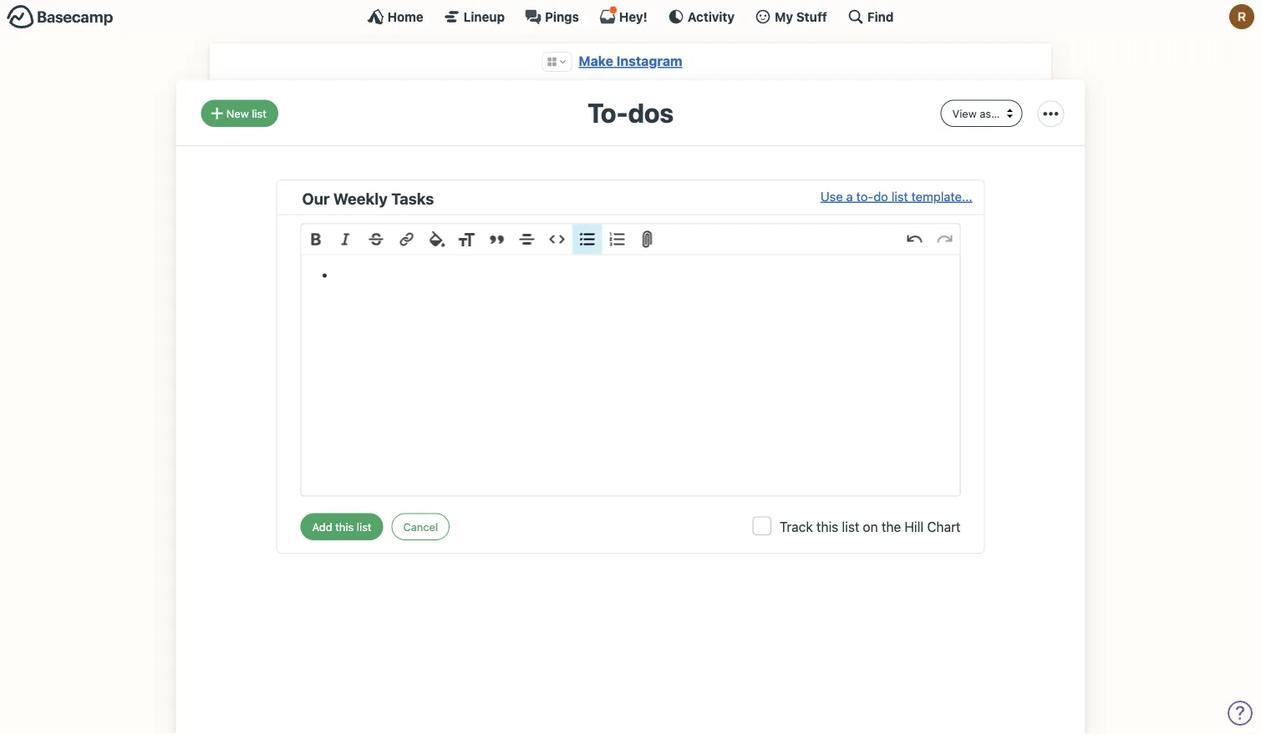 Task type: locate. For each thing, give the bounding box(es) containing it.
make
[[579, 53, 613, 69]]

the
[[882, 519, 901, 535]]

list right new
[[252, 107, 267, 119]]

list left on
[[842, 519, 859, 535]]

ruby image
[[1229, 4, 1254, 29]]

instagram
[[617, 53, 682, 69]]

new list link
[[201, 100, 278, 127]]

my stuff
[[775, 9, 827, 24]]

track
[[780, 519, 813, 535]]

stuff
[[796, 9, 827, 24]]

view as…
[[952, 107, 1000, 119]]

switch accounts image
[[7, 4, 114, 30]]

view as… button
[[941, 100, 1023, 127]]

1 horizontal spatial list
[[842, 519, 859, 535]]

use a to-do list template... link
[[821, 187, 972, 210]]

to-
[[587, 96, 628, 128]]

to-dos
[[587, 96, 674, 128]]

pings
[[545, 9, 579, 24]]

home link
[[367, 8, 423, 25]]

lineup link
[[444, 8, 505, 25]]

hey! button
[[599, 6, 648, 25]]

list right the do
[[892, 189, 908, 203]]

to-
[[856, 189, 874, 203]]

None submit
[[300, 513, 383, 541]]

2 horizontal spatial list
[[892, 189, 908, 203]]

hill chart
[[905, 519, 961, 535]]

my stuff button
[[755, 8, 827, 25]]

2 vertical spatial list
[[842, 519, 859, 535]]

0 vertical spatial list
[[252, 107, 267, 119]]

1 vertical spatial list
[[892, 189, 908, 203]]

make instagram link
[[579, 53, 682, 69]]

make instagram
[[579, 53, 682, 69]]

template...
[[911, 189, 972, 203]]

a
[[846, 189, 853, 203]]

view
[[952, 107, 977, 119]]

0 horizontal spatial list
[[252, 107, 267, 119]]

cancel button
[[392, 513, 450, 541]]

list
[[252, 107, 267, 119], [892, 189, 908, 203], [842, 519, 859, 535]]

track this list on the hill chart
[[780, 519, 961, 535]]



Task type: vqa. For each thing, say whether or not it's contained in the screenshot.
Home
yes



Task type: describe. For each thing, give the bounding box(es) containing it.
this
[[816, 519, 838, 535]]

activity link
[[668, 8, 735, 25]]

home
[[387, 9, 423, 24]]

find
[[867, 9, 894, 24]]

new
[[226, 107, 249, 119]]

dos
[[628, 96, 674, 128]]

activity
[[688, 9, 735, 24]]

hey!
[[619, 9, 648, 24]]

find button
[[847, 8, 894, 25]]

main element
[[0, 0, 1261, 33]]

on
[[863, 519, 878, 535]]

pings button
[[525, 8, 579, 25]]

Name this list… text field
[[302, 187, 821, 210]]

lineup
[[464, 9, 505, 24]]

use
[[821, 189, 843, 203]]

my
[[775, 9, 793, 24]]

To-do list description: Add extra details or attach a file text field
[[301, 255, 960, 496]]

new list
[[226, 107, 267, 119]]

do
[[874, 189, 888, 203]]

use a to-do list template...
[[821, 189, 972, 203]]

as…
[[980, 107, 1000, 119]]

cancel
[[403, 521, 438, 533]]



